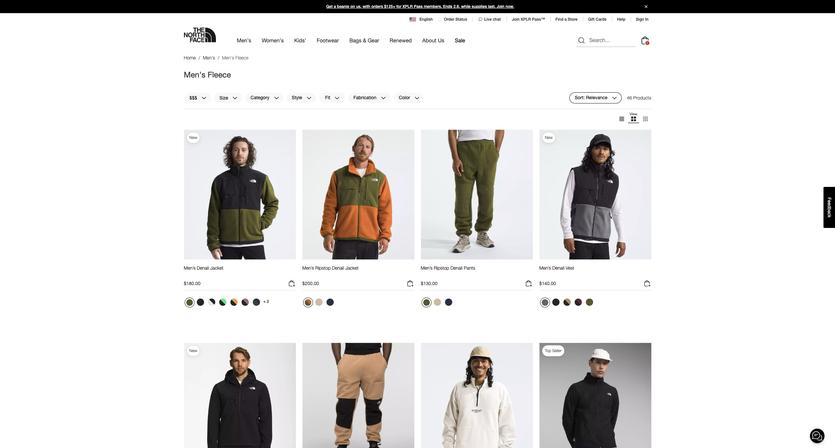 Task type: vqa. For each thing, say whether or not it's contained in the screenshot.
4th Denali from the right
yes



Task type: locate. For each thing, give the bounding box(es) containing it.
0 horizontal spatial /
[[199, 55, 200, 61]]

denali up $180.00
[[197, 266, 209, 271]]

denali left vest
[[552, 266, 564, 271]]

2 vertical spatial a
[[827, 211, 832, 213]]

men's up $200.00 at the bottom left of the page
[[302, 266, 314, 271]]

1 horizontal spatial join
[[512, 17, 520, 22]]

$200.00 button
[[302, 280, 414, 291]]

1 vertical spatial a
[[564, 17, 567, 22]]

ripstop inside button
[[434, 266, 449, 271]]

Forest Olive radio
[[584, 298, 595, 308], [184, 298, 194, 308], [421, 298, 431, 308]]

3 $choose color$ option group from the left
[[421, 298, 454, 311]]

forest olive radio right boysenberry/tnf black image
[[584, 298, 595, 308]]

with
[[363, 4, 370, 9]]

forest olive image right boysenberry/tnf black image
[[586, 299, 593, 306]]

TNF Black Nature Texture Print-TNF Black radio
[[206, 298, 217, 308]]

members.
[[424, 4, 442, 9]]

men's inside button
[[539, 266, 551, 271]]

2 tnf black image from the left
[[552, 299, 559, 306]]

4 men's from the left
[[539, 266, 551, 271]]

0 horizontal spatial men's link
[[203, 55, 215, 61]]

2 $choose color$ option group from the left
[[302, 298, 336, 311]]

english link
[[410, 16, 433, 22]]

join right last. in the right top of the page
[[497, 4, 504, 9]]

1 horizontal spatial a
[[564, 17, 567, 22]]

a for beanie
[[334, 4, 336, 9]]

find a store link
[[555, 17, 578, 22]]

search all image
[[577, 36, 585, 44]]

1 / from the left
[[199, 55, 200, 61]]

e up b
[[827, 203, 832, 206]]

1 horizontal spatial tnf black image
[[552, 299, 559, 306]]

denali inside men's denali vest button
[[552, 266, 564, 271]]

Summit Navy radio
[[325, 298, 335, 308]]

join down now.
[[512, 17, 520, 22]]

Gravel radio
[[313, 298, 324, 308]]

forest olive radio left gravel icon on the right bottom of page
[[421, 298, 431, 308]]

men's denali jacket button
[[184, 266, 223, 277]]

boysenberry/tnf black image
[[574, 299, 582, 306]]

get
[[326, 4, 333, 9]]

live
[[484, 17, 492, 22]]

summit navy image
[[326, 299, 334, 306]]

ends
[[443, 4, 452, 9]]

0 horizontal spatial jacket
[[210, 266, 223, 271]]

2 horizontal spatial a
[[827, 211, 832, 213]]

46 products status
[[627, 92, 651, 104]]

1 e from the top
[[827, 200, 832, 203]]

footwear link
[[317, 31, 339, 49]]

Almond Butter/TNF Black radio
[[562, 298, 572, 308]]

3 denali from the left
[[450, 266, 463, 271]]

a up 'k'
[[827, 211, 832, 213]]

2 ripstop from the left
[[434, 266, 449, 271]]

Gravel radio
[[432, 298, 443, 308]]

a right find in the top of the page
[[564, 17, 567, 22]]

close image
[[642, 5, 650, 8]]

sort: relevance button
[[569, 92, 622, 104]]

size button
[[214, 92, 242, 104]]

view list box
[[616, 112, 651, 126]]

men's link
[[237, 31, 251, 49], [203, 55, 215, 61]]

ripstop for $200.00
[[315, 266, 331, 271]]

men's up $130.00
[[421, 266, 432, 271]]

1 vertical spatial xplr
[[521, 17, 531, 22]]

xplr left pass™
[[521, 17, 531, 22]]

men's ripstop denali jacket
[[302, 266, 358, 271]]

tnf black image for tnf black option
[[552, 299, 559, 306]]

new for men's denali jacket
[[189, 135, 197, 140]]

0 vertical spatial join
[[497, 4, 504, 9]]

vest
[[566, 266, 574, 271]]

jacket inside button
[[345, 266, 358, 271]]

0 horizontal spatial a
[[334, 4, 336, 9]]

men's ripstop denali jacket button
[[302, 266, 358, 277]]

Summit Navy/Pine Needle radio
[[251, 298, 261, 308]]

view
[[630, 112, 637, 116]]

2 jacket from the left
[[345, 266, 358, 271]]

$choose color$ option group for $140.00
[[539, 298, 595, 311]]

0 horizontal spatial xplr
[[402, 4, 413, 9]]

men's up $140.00
[[539, 266, 551, 271]]

0 horizontal spatial fleece
[[208, 70, 231, 79]]

renewed link
[[390, 31, 412, 49]]

denali
[[197, 266, 209, 271], [332, 266, 344, 271], [450, 266, 463, 271], [552, 266, 564, 271]]

1 denali from the left
[[197, 266, 209, 271]]

men's for men's denali jacket
[[184, 266, 196, 271]]

sale
[[455, 37, 465, 43]]

$180.00 button
[[184, 280, 296, 291]]

xplr right the for
[[402, 4, 413, 9]]

for
[[396, 4, 401, 9]]

now.
[[506, 4, 514, 9]]

forest olive radio for $choose color$ option group related to $130.00
[[421, 298, 431, 308]]

about us link
[[422, 31, 444, 49]]

beanie
[[337, 4, 349, 9]]

men's up $180.00
[[184, 266, 196, 271]]

men's for men's denali vest
[[539, 266, 551, 271]]

f e e d b a c k button
[[823, 187, 835, 228]]

jacket up $180.00 "dropdown button" on the bottom
[[210, 266, 223, 271]]

gravel image
[[315, 299, 322, 306]]

orders
[[371, 4, 383, 9]]

1 ripstop from the left
[[315, 266, 331, 271]]

tnf black image
[[197, 299, 204, 306], [552, 299, 559, 306]]

new for men's denali vest
[[545, 135, 553, 140]]

supplies
[[472, 4, 487, 9]]

bags & gear
[[349, 37, 379, 43]]

chat
[[493, 17, 501, 22]]

live chat
[[484, 17, 501, 22]]

0 horizontal spatial tnf black image
[[197, 299, 204, 306]]

fabrication button
[[348, 92, 391, 104]]

0 vertical spatial fleece
[[235, 55, 248, 61]]

forest olive radio left tnf black radio
[[184, 298, 194, 308]]

Summit Navy radio
[[443, 298, 454, 308]]

tnf black image left tnf black nature texture print-tnf black option at left
[[197, 299, 204, 306]]

/ right home
[[199, 55, 200, 61]]

$choose color$ option group for $130.00
[[421, 298, 454, 311]]

46
[[627, 95, 632, 101]]

tnf black image for tnf black radio
[[197, 299, 204, 306]]

$140.00
[[539, 281, 556, 287]]

fit
[[325, 95, 330, 100]]

on
[[350, 4, 355, 9]]

1 jacket from the left
[[210, 266, 223, 271]]

2 / from the left
[[218, 55, 219, 61]]

1 horizontal spatial forest olive radio
[[421, 298, 431, 308]]

jacket inside button
[[210, 266, 223, 271]]

gear
[[368, 37, 379, 43]]

men's for men's ripstop denali pants
[[421, 266, 432, 271]]

1 horizontal spatial jacket
[[345, 266, 358, 271]]

ripstop inside button
[[315, 266, 331, 271]]

e up d
[[827, 200, 832, 203]]

Search search field
[[576, 34, 635, 47]]

2
[[267, 300, 269, 304]]

men's link up men's fleece element
[[237, 31, 251, 49]]

men's
[[237, 37, 251, 43], [203, 55, 215, 61], [222, 55, 234, 61], [184, 70, 205, 79]]

tnf black image right smoked pearl radio
[[552, 299, 559, 306]]

while
[[461, 4, 471, 9]]

0 horizontal spatial forest olive radio
[[184, 298, 194, 308]]

a right get
[[334, 4, 336, 9]]

men's link up men's fleece
[[203, 55, 215, 61]]

ripstop up $200.00 at the bottom left of the page
[[315, 266, 331, 271]]

1 horizontal spatial ripstop
[[434, 266, 449, 271]]

bags
[[349, 37, 361, 43]]

4 $choose color$ option group from the left
[[539, 298, 595, 311]]

/
[[199, 55, 200, 61], [218, 55, 219, 61]]

top
[[545, 349, 551, 354]]

ripstop for $130.00
[[434, 266, 449, 271]]

3 men's from the left
[[421, 266, 432, 271]]

women's link
[[262, 31, 284, 49]]

2 e from the top
[[827, 203, 832, 206]]

tnf black image inside radio
[[197, 299, 204, 306]]

2 denali from the left
[[332, 266, 344, 271]]

4 denali from the left
[[552, 266, 564, 271]]

2 men's from the left
[[302, 266, 314, 271]]

Smoked Pearl radio
[[540, 298, 550, 308]]

gravel image
[[434, 299, 441, 306]]

+ 2 button
[[262, 298, 270, 307]]

denali up the $200.00 dropdown button
[[332, 266, 344, 271]]

live chat button
[[478, 16, 501, 22]]

pass
[[414, 4, 423, 9]]

english
[[419, 17, 433, 22]]

0 vertical spatial a
[[334, 4, 336, 9]]

ripstop up $130.00
[[434, 266, 449, 271]]

men's inside button
[[302, 266, 314, 271]]

1 men's from the left
[[184, 266, 196, 271]]

join xplr pass™
[[512, 17, 545, 22]]

join
[[497, 4, 504, 9], [512, 17, 520, 22]]

1 vertical spatial join
[[512, 17, 520, 22]]

forest olive image
[[423, 300, 430, 306]]

1 horizontal spatial forest olive image
[[586, 299, 593, 306]]

+ 2
[[263, 300, 269, 304]]

men's denali pants image
[[302, 343, 414, 449]]

jacket
[[210, 266, 223, 271], [345, 266, 358, 271]]

summit navy image
[[445, 299, 452, 306]]

home / men's / men's fleece
[[184, 55, 248, 61]]

1 horizontal spatial men's link
[[237, 31, 251, 49]]

0 horizontal spatial ripstop
[[315, 266, 331, 271]]

forest olive image left tnf black radio
[[186, 300, 193, 306]]

Desert Rust/Forest Olive radio
[[303, 298, 313, 308]]

1 tnf black image from the left
[[197, 299, 204, 306]]

help
[[617, 17, 625, 22]]

denali left pants
[[450, 266, 463, 271]]

jacket up the $200.00 dropdown button
[[345, 266, 358, 271]]

f
[[827, 198, 832, 200]]

1
[[647, 41, 648, 45]]

1 horizontal spatial /
[[218, 55, 219, 61]]

/ left men's fleece element
[[218, 55, 219, 61]]

$choose color$ option group
[[184, 298, 262, 311], [302, 298, 336, 311], [421, 298, 454, 311], [539, 298, 595, 311]]

denali inside men's ripstop denali jacket button
[[332, 266, 344, 271]]

sign
[[636, 17, 644, 22]]

bags & gear link
[[349, 31, 379, 49]]

forest olive image
[[586, 299, 593, 306], [186, 300, 193, 306]]

Boysenberry/TNF Black radio
[[573, 298, 583, 308]]

0 vertical spatial xplr
[[402, 4, 413, 9]]



Task type: describe. For each thing, give the bounding box(es) containing it.
men's denali jacket image
[[184, 130, 296, 260]]

TNF Black radio
[[195, 298, 206, 308]]

fabrication
[[353, 95, 376, 100]]

$$$ button
[[184, 92, 211, 104]]

1 link
[[640, 35, 650, 46]]

summit gold/tnf black image
[[230, 299, 237, 306]]

kids'
[[294, 37, 306, 43]]

sort:
[[575, 95, 585, 100]]

tnf black nature texture print-tnf black image
[[208, 299, 215, 306]]

1 horizontal spatial fleece
[[235, 55, 248, 61]]

men's denali jacket
[[184, 266, 223, 271]]

1 horizontal spatial xplr
[[521, 17, 531, 22]]

$choose color$ option group for $200.00
[[302, 298, 336, 311]]

pass™
[[532, 17, 545, 22]]

TNF Black radio
[[550, 298, 561, 308]]

find a store
[[555, 17, 578, 22]]

men's fleece element
[[222, 55, 248, 61]]

men's for men's ripstop denali jacket
[[302, 266, 314, 271]]

$$$
[[189, 95, 197, 100]]

&
[[363, 37, 366, 43]]

b
[[827, 208, 832, 211]]

men's denali anorak image
[[184, 343, 296, 449]]

style
[[292, 95, 302, 100]]

desert rust/forest olive image
[[305, 300, 311, 306]]

2 horizontal spatial forest olive radio
[[584, 298, 595, 308]]

men's alpine polartec® 100 jacket image
[[539, 343, 651, 449]]

fawn grey/tnf black image
[[241, 299, 249, 306]]

men's ripstop denali pants image
[[421, 130, 533, 260]]

women's
[[262, 37, 284, 43]]

help link
[[617, 17, 625, 22]]

color
[[399, 95, 410, 100]]

products
[[633, 95, 651, 101]]

$200.00
[[302, 281, 319, 287]]

0 horizontal spatial forest olive image
[[186, 300, 193, 306]]

$180.00
[[184, 281, 200, 287]]

home link
[[184, 55, 196, 61]]

chlorophyll green digital distortion print/tnf black image
[[219, 299, 226, 306]]

men's denali vest
[[539, 266, 574, 271]]

46 products
[[627, 95, 651, 101]]

sign in button
[[636, 17, 649, 22]]

denali inside men's ripstop denali pants button
[[450, 266, 463, 271]]

a inside button
[[827, 211, 832, 213]]

us,
[[356, 4, 362, 9]]

almond butter/tnf black image
[[563, 299, 571, 306]]

in
[[645, 17, 649, 22]]

Summit Gold/TNF Black radio
[[229, 298, 239, 308]]

summit navy/pine needle image
[[253, 299, 260, 306]]

seller
[[552, 349, 561, 354]]

join xplr pass™ link
[[512, 17, 545, 22]]

forest olive radio for 4th $choose color$ option group from the right
[[184, 298, 194, 308]]

renewed
[[390, 37, 412, 43]]

men's denali vest button
[[539, 266, 574, 277]]

men's axys ¼-zip fleece image
[[421, 343, 533, 449]]

category button
[[245, 92, 284, 104]]

gift cards link
[[588, 17, 606, 22]]

$140.00 button
[[539, 280, 651, 291]]

status
[[455, 17, 467, 22]]

a for store
[[564, 17, 567, 22]]

0 vertical spatial men's link
[[237, 31, 251, 49]]

top seller
[[545, 349, 561, 354]]

gift cards
[[588, 17, 606, 22]]

smoked pearl image
[[542, 300, 548, 306]]

1 $choose color$ option group from the left
[[184, 298, 262, 311]]

$130.00
[[421, 281, 437, 287]]

get a beanie on us, with orders $125+ for xplr pass members. ends 2.6, while supplies last. join now. link
[[0, 0, 835, 13]]

about
[[422, 37, 436, 43]]

order status
[[444, 17, 467, 22]]

k
[[827, 216, 832, 218]]

men's ripstop denali pants
[[421, 266, 475, 271]]

find
[[555, 17, 563, 22]]

size
[[219, 95, 228, 100]]

kids' link
[[294, 31, 306, 49]]

view button
[[627, 112, 639, 126]]

0 horizontal spatial join
[[497, 4, 504, 9]]

relevance
[[586, 95, 607, 100]]

men's denali vest image
[[539, 130, 651, 260]]

about us
[[422, 37, 444, 43]]

d
[[827, 206, 832, 208]]

men's ripstop denali jacket image
[[302, 130, 414, 260]]

get a beanie on us, with orders $125+ for xplr pass members. ends 2.6, while supplies last. join now.
[[326, 4, 514, 9]]

2.6,
[[453, 4, 460, 9]]

the north face home page image
[[184, 28, 216, 42]]

denali inside men's denali jacket button
[[197, 266, 209, 271]]

Fawn Grey/TNF Black radio
[[240, 298, 250, 308]]

order
[[444, 17, 454, 22]]

cards
[[596, 17, 606, 22]]

f e e d b a c k
[[827, 198, 832, 218]]

footwear
[[317, 37, 339, 43]]

sale link
[[455, 31, 465, 49]]

order status link
[[444, 17, 467, 22]]

Chlorophyll Green Digital Distortion Print/TNF Black radio
[[217, 298, 228, 308]]

style button
[[286, 92, 316, 104]]

c
[[827, 213, 832, 216]]

1 vertical spatial fleece
[[208, 70, 231, 79]]

1 vertical spatial men's link
[[203, 55, 215, 61]]

sort: relevance
[[575, 95, 607, 100]]

$125+
[[384, 4, 395, 9]]

gift
[[588, 17, 595, 22]]

last.
[[488, 4, 496, 9]]

+
[[263, 300, 266, 304]]

home
[[184, 55, 196, 61]]

pants
[[464, 266, 475, 271]]

category
[[251, 95, 269, 100]]

men's ripstop denali pants button
[[421, 266, 475, 277]]

us
[[438, 37, 444, 43]]

$130.00 button
[[421, 280, 533, 291]]



